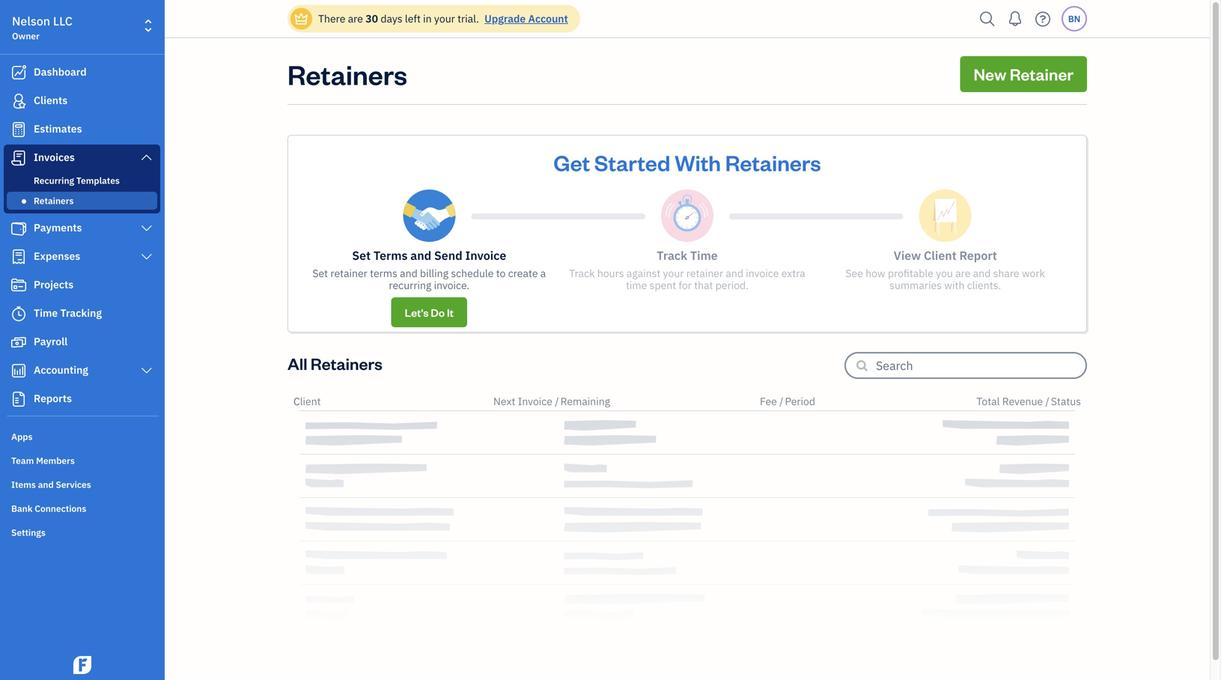 Task type: locate. For each thing, give the bounding box(es) containing it.
and up "billing" on the top of the page
[[411, 248, 432, 263]]

0 vertical spatial client
[[924, 248, 957, 263]]

days
[[381, 12, 403, 25]]

bank connections link
[[4, 497, 160, 519]]

set up the terms
[[352, 248, 371, 263]]

2 chevron large down image from the top
[[140, 222, 154, 234]]

0 horizontal spatial invoice
[[466, 248, 507, 263]]

chevron large down image up reports link
[[140, 365, 154, 377]]

your right against
[[663, 266, 684, 280]]

recurring
[[389, 278, 432, 292]]

/ right fee
[[780, 394, 784, 408]]

reports
[[34, 391, 72, 405]]

chevron large down image inside "accounting" link
[[140, 365, 154, 377]]

billing
[[420, 266, 449, 280]]

and right items
[[38, 479, 54, 491]]

that
[[695, 278, 714, 292]]

and inside the track time track hours against your retainer and invoice extra time spent for that period.
[[726, 266, 744, 280]]

and
[[411, 248, 432, 263], [400, 266, 418, 280], [726, 266, 744, 280], [974, 266, 991, 280], [38, 479, 54, 491]]

invoice
[[746, 266, 779, 280]]

2 retainer from the left
[[687, 266, 724, 280]]

time
[[691, 248, 718, 263], [34, 306, 58, 320]]

report
[[960, 248, 998, 263]]

schedule
[[451, 266, 494, 280]]

set left the terms
[[313, 266, 328, 280]]

next
[[494, 394, 516, 408]]

chevron large down image
[[140, 251, 154, 263]]

1 chevron large down image from the top
[[140, 151, 154, 163]]

1 vertical spatial are
[[956, 266, 971, 280]]

retainers
[[288, 56, 407, 92], [726, 148, 822, 176], [34, 195, 74, 207], [311, 353, 383, 374]]

retainer left the terms
[[331, 266, 368, 280]]

1 vertical spatial client
[[294, 394, 321, 408]]

payment image
[[10, 221, 28, 236]]

and left invoice
[[726, 266, 744, 280]]

/ left 'status'
[[1046, 394, 1050, 408]]

client down all
[[294, 394, 321, 408]]

1 horizontal spatial set
[[352, 248, 371, 263]]

your
[[434, 12, 455, 25], [663, 266, 684, 280]]

all retainers
[[288, 353, 383, 374]]

retainer inside the track time track hours against your retainer and invoice extra time spent for that period.
[[687, 266, 724, 280]]

chevron large down image up recurring templates link
[[140, 151, 154, 163]]

0 horizontal spatial set
[[313, 266, 328, 280]]

estimates link
[[4, 116, 160, 143]]

1 vertical spatial track
[[570, 266, 595, 280]]

against
[[627, 266, 661, 280]]

all
[[288, 353, 308, 374]]

items and services
[[11, 479, 91, 491]]

1 horizontal spatial /
[[780, 394, 784, 408]]

invoice
[[466, 248, 507, 263], [518, 394, 553, 408]]

0 horizontal spatial track
[[570, 266, 595, 280]]

2 vertical spatial chevron large down image
[[140, 365, 154, 377]]

chevron large down image inside payments link
[[140, 222, 154, 234]]

clients
[[34, 93, 68, 107]]

3 / from the left
[[1046, 394, 1050, 408]]

1 horizontal spatial invoice
[[518, 394, 553, 408]]

fee
[[760, 394, 778, 408]]

1 horizontal spatial client
[[924, 248, 957, 263]]

settings
[[11, 527, 46, 539]]

are left '30' on the left of page
[[348, 12, 363, 25]]

with
[[675, 148, 721, 176]]

estimate image
[[10, 122, 28, 137]]

time tracking link
[[4, 300, 160, 327]]

work
[[1022, 266, 1046, 280]]

your right in
[[434, 12, 455, 25]]

1 horizontal spatial time
[[691, 248, 718, 263]]

time inside the track time track hours against your retainer and invoice extra time spent for that period.
[[691, 248, 718, 263]]

for
[[679, 278, 692, 292]]

retainer right spent
[[687, 266, 724, 280]]

owner
[[12, 30, 40, 42]]

0 horizontal spatial /
[[555, 394, 559, 408]]

remaining
[[561, 394, 611, 408]]

/ for next invoice
[[555, 394, 559, 408]]

1 horizontal spatial retainer
[[687, 266, 724, 280]]

0 horizontal spatial client
[[294, 394, 321, 408]]

0 vertical spatial are
[[348, 12, 363, 25]]

retainer inside set terms and send invoice set retainer terms and billing schedule to create a recurring invoice.
[[331, 266, 368, 280]]

invoice up schedule
[[466, 248, 507, 263]]

settings link
[[4, 521, 160, 543]]

are
[[348, 12, 363, 25], [956, 266, 971, 280]]

accounting link
[[4, 357, 160, 384]]

client image
[[10, 94, 28, 109]]

payments
[[34, 221, 82, 234]]

1 vertical spatial chevron large down image
[[140, 222, 154, 234]]

retainers inside main element
[[34, 195, 74, 207]]

time inside time tracking link
[[34, 306, 58, 320]]

expenses link
[[4, 243, 160, 270]]

and inside view client report see how profitable you are and share work summaries with clients.
[[974, 266, 991, 280]]

chevron large down image up chevron large down icon
[[140, 222, 154, 234]]

chevron large down image
[[140, 151, 154, 163], [140, 222, 154, 234], [140, 365, 154, 377]]

set
[[352, 248, 371, 263], [313, 266, 328, 280]]

0 vertical spatial your
[[434, 12, 455, 25]]

1 / from the left
[[555, 394, 559, 408]]

trial.
[[458, 12, 479, 25]]

1 retainer from the left
[[331, 266, 368, 280]]

revenue
[[1003, 394, 1044, 408]]

and right the terms
[[400, 266, 418, 280]]

track left hours
[[570, 266, 595, 280]]

1 vertical spatial your
[[663, 266, 684, 280]]

1 horizontal spatial your
[[663, 266, 684, 280]]

track up spent
[[657, 248, 688, 263]]

0 vertical spatial time
[[691, 248, 718, 263]]

are right the you
[[956, 266, 971, 280]]

3 chevron large down image from the top
[[140, 365, 154, 377]]

total
[[977, 394, 1000, 408]]

client
[[924, 248, 957, 263], [294, 394, 321, 408]]

/
[[555, 394, 559, 408], [780, 394, 784, 408], [1046, 394, 1050, 408]]

items and services link
[[4, 473, 160, 495]]

money image
[[10, 335, 28, 350]]

and down report
[[974, 266, 991, 280]]

client inside view client report see how profitable you are and share work summaries with clients.
[[924, 248, 957, 263]]

period
[[786, 394, 816, 408]]

time up that
[[691, 248, 718, 263]]

a
[[541, 266, 546, 280]]

0 vertical spatial invoice
[[466, 248, 507, 263]]

llc
[[53, 13, 73, 29]]

view
[[894, 248, 922, 263]]

expenses
[[34, 249, 80, 263]]

0 horizontal spatial retainer
[[331, 266, 368, 280]]

0 vertical spatial track
[[657, 248, 688, 263]]

0 vertical spatial chevron large down image
[[140, 151, 154, 163]]

retainer
[[1010, 63, 1074, 85]]

get
[[554, 148, 590, 176]]

clients link
[[4, 88, 160, 115]]

upgrade
[[485, 12, 526, 25]]

track
[[657, 248, 688, 263], [570, 266, 595, 280]]

search image
[[976, 8, 1000, 30]]

summaries
[[890, 278, 942, 292]]

client up the you
[[924, 248, 957, 263]]

with
[[945, 278, 965, 292]]

1 vertical spatial invoice
[[518, 394, 553, 408]]

let's do it
[[405, 305, 454, 320]]

members
[[36, 455, 75, 467]]

dashboard image
[[10, 65, 28, 80]]

invoice right next
[[518, 394, 553, 408]]

chevron large down image for payments
[[140, 222, 154, 234]]

dashboard
[[34, 65, 87, 79]]

let's
[[405, 305, 429, 320]]

2 horizontal spatial /
[[1046, 394, 1050, 408]]

0 horizontal spatial time
[[34, 306, 58, 320]]

1 horizontal spatial are
[[956, 266, 971, 280]]

started
[[595, 148, 671, 176]]

1 vertical spatial time
[[34, 306, 58, 320]]

extra
[[782, 266, 806, 280]]

/ left remaining
[[555, 394, 559, 408]]

time right timer image
[[34, 306, 58, 320]]

expense image
[[10, 249, 28, 264]]



Task type: vqa. For each thing, say whether or not it's contained in the screenshot.
the terms
yes



Task type: describe. For each thing, give the bounding box(es) containing it.
terms
[[370, 266, 398, 280]]

status
[[1052, 394, 1082, 408]]

team members
[[11, 455, 75, 467]]

projects
[[34, 278, 74, 291]]

send
[[435, 248, 463, 263]]

connections
[[35, 503, 86, 515]]

hours
[[598, 266, 624, 280]]

bank connections
[[11, 503, 86, 515]]

items
[[11, 479, 36, 491]]

next invoice / remaining
[[494, 394, 611, 408]]

estimates
[[34, 122, 82, 136]]

new retainer
[[974, 63, 1074, 85]]

0 vertical spatial set
[[352, 248, 371, 263]]

timer image
[[10, 306, 28, 321]]

time
[[626, 278, 648, 292]]

how
[[866, 266, 886, 280]]

and inside "link"
[[38, 479, 54, 491]]

account
[[529, 12, 568, 25]]

crown image
[[294, 11, 309, 27]]

view client report see how profitable you are and share work summaries with clients.
[[846, 248, 1046, 292]]

bank
[[11, 503, 33, 515]]

retainers link
[[7, 192, 157, 210]]

your inside the track time track hours against your retainer and invoice extra time spent for that period.
[[663, 266, 684, 280]]

2 / from the left
[[780, 394, 784, 408]]

period.
[[716, 278, 749, 292]]

invoice inside set terms and send invoice set retainer terms and billing schedule to create a recurring invoice.
[[466, 248, 507, 263]]

spent
[[650, 278, 677, 292]]

templates
[[76, 175, 120, 187]]

project image
[[10, 278, 28, 293]]

nelson llc owner
[[12, 13, 73, 42]]

dashboard link
[[4, 59, 160, 86]]

get started with retainers
[[554, 148, 822, 176]]

bn
[[1069, 13, 1081, 25]]

freshbooks image
[[70, 656, 94, 674]]

1 horizontal spatial track
[[657, 248, 688, 263]]

recurring templates
[[34, 175, 120, 187]]

team
[[11, 455, 34, 467]]

invoice image
[[10, 151, 28, 166]]

payroll link
[[4, 329, 160, 356]]

create
[[508, 266, 538, 280]]

let's do it button
[[392, 297, 467, 327]]

invoices
[[34, 150, 75, 164]]

go to help image
[[1032, 8, 1056, 30]]

track time track hours against your retainer and invoice extra time spent for that period.
[[570, 248, 806, 292]]

upgrade account link
[[482, 12, 568, 25]]

bn button
[[1062, 6, 1088, 31]]

Search text field
[[877, 354, 1086, 378]]

apps
[[11, 431, 33, 443]]

chart image
[[10, 363, 28, 378]]

chevron large down image for accounting
[[140, 365, 154, 377]]

projects link
[[4, 272, 160, 299]]

set terms and send invoice set retainer terms and billing schedule to create a recurring invoice.
[[313, 248, 546, 292]]

chevron large down image for invoices
[[140, 151, 154, 163]]

invoices link
[[4, 145, 160, 172]]

reports link
[[4, 386, 160, 413]]

30
[[366, 12, 378, 25]]

it
[[447, 305, 454, 320]]

report image
[[10, 392, 28, 407]]

fee / period
[[760, 394, 816, 408]]

profitable
[[888, 266, 934, 280]]

do
[[431, 305, 445, 320]]

left
[[405, 12, 421, 25]]

terms
[[374, 248, 408, 263]]

in
[[423, 12, 432, 25]]

retainer for set terms and send invoice
[[331, 266, 368, 280]]

apps link
[[4, 425, 160, 447]]

there are 30 days left in your trial. upgrade account
[[318, 12, 568, 25]]

retainer for track time
[[687, 266, 724, 280]]

payroll
[[34, 334, 68, 348]]

you
[[937, 266, 954, 280]]

are inside view client report see how profitable you are and share work summaries with clients.
[[956, 266, 971, 280]]

tracking
[[60, 306, 102, 320]]

0 horizontal spatial are
[[348, 12, 363, 25]]

clients.
[[968, 278, 1002, 292]]

time tracking
[[34, 306, 102, 320]]

clock 04 image
[[661, 190, 714, 242]]

services
[[56, 479, 91, 491]]

new retainer button
[[961, 56, 1088, 92]]

accounting
[[34, 363, 88, 377]]

main element
[[0, 0, 202, 680]]

payments link
[[4, 215, 160, 242]]

/ for total revenue
[[1046, 394, 1050, 408]]

see
[[846, 266, 864, 280]]

notifications image
[[1004, 4, 1028, 34]]

new
[[974, 63, 1007, 85]]

total revenue / status
[[977, 394, 1082, 408]]

recurring
[[34, 175, 74, 187]]

1 vertical spatial set
[[313, 266, 328, 280]]

nelson
[[12, 13, 50, 29]]

team members link
[[4, 449, 160, 471]]

0 horizontal spatial your
[[434, 12, 455, 25]]



